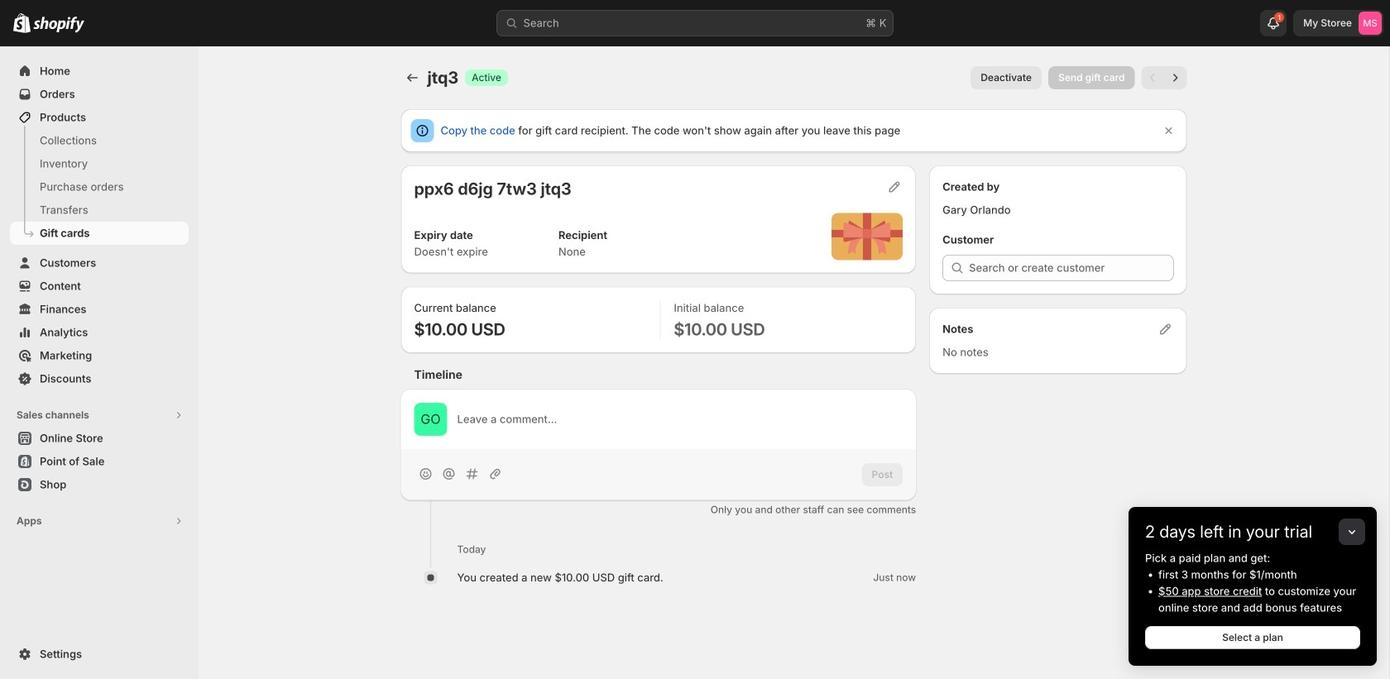 Task type: locate. For each thing, give the bounding box(es) containing it.
Leave a comment... text field
[[457, 411, 903, 428]]

shopify image
[[13, 13, 31, 33], [33, 16, 84, 33]]

previous image
[[1145, 70, 1162, 86]]

my storee image
[[1359, 12, 1382, 35]]

Search or create customer text field
[[969, 255, 1174, 281]]

0 horizontal spatial shopify image
[[13, 13, 31, 33]]

1 horizontal spatial shopify image
[[33, 16, 84, 33]]



Task type: describe. For each thing, give the bounding box(es) containing it.
avatar with initials g o image
[[414, 403, 447, 436]]



Task type: vqa. For each thing, say whether or not it's contained in the screenshot.
My Storee IMAGE
yes



